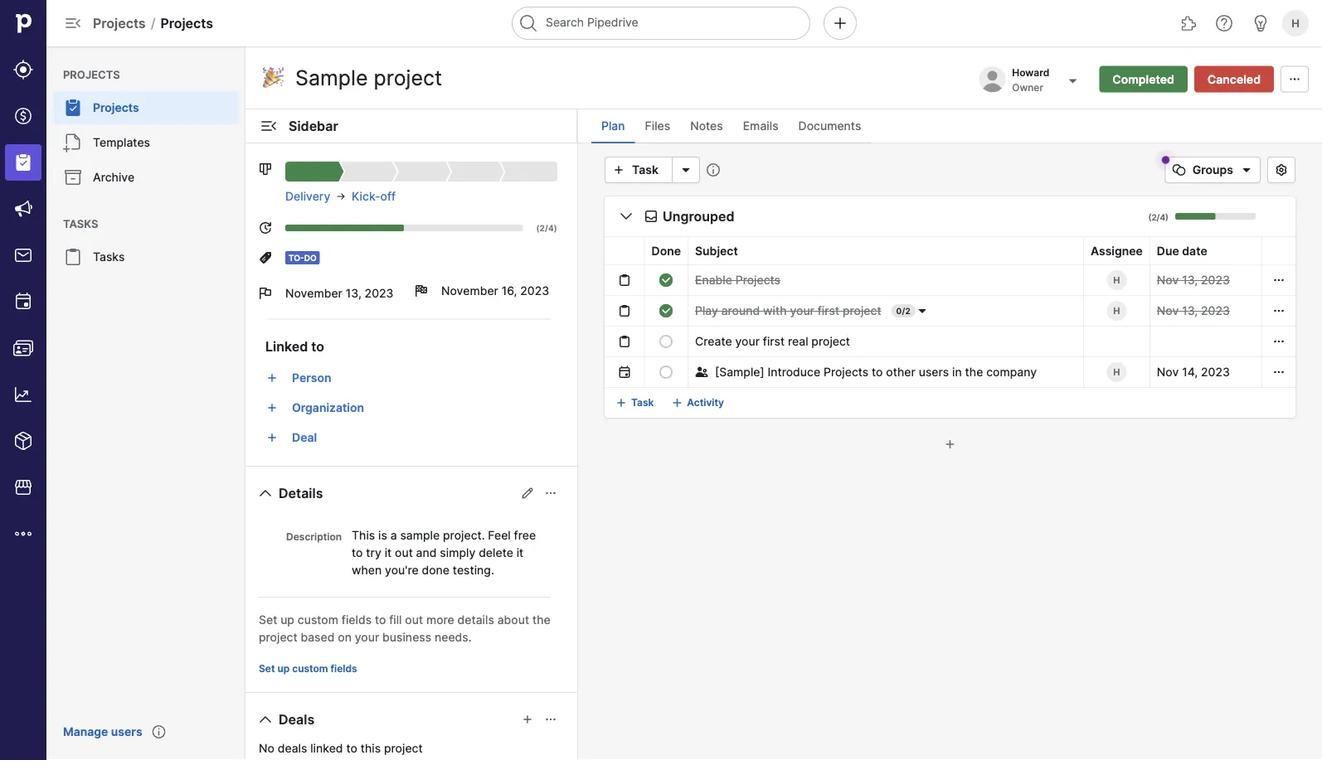 Task type: describe. For each thing, give the bounding box(es) containing it.
other
[[886, 365, 916, 379]]

november for november 16, 2023
[[441, 284, 498, 298]]

and
[[416, 546, 437, 560]]

groups
[[1192, 163, 1233, 177]]

color undefined image for tasks
[[63, 247, 83, 267]]

1 vertical spatial task button
[[611, 390, 660, 416]]

howard link
[[1012, 66, 1053, 78]]

🎉  Sample project text field
[[259, 61, 482, 94]]

create your first real project button
[[695, 332, 850, 352]]

deal button
[[285, 425, 557, 451]]

Search Pipedrive field
[[512, 7, 810, 40]]

1 vertical spatial tasks
[[93, 250, 125, 264]]

out inside this is a sample project. feel free to try it out and simply delete it when you're done testing.
[[395, 546, 413, 560]]

projects / projects
[[93, 15, 213, 31]]

2 it from the left
[[516, 546, 524, 560]]

you're
[[385, 563, 419, 577]]

users inside menu
[[111, 725, 142, 739]]

1 horizontal spatial ( 2 / 4 )
[[1148, 212, 1169, 222]]

sales assistant image
[[1251, 13, 1271, 33]]

a
[[390, 528, 397, 542]]

manage users button
[[53, 717, 152, 747]]

this
[[361, 741, 381, 756]]

3 nov from the top
[[1157, 365, 1179, 379]]

date
[[1182, 244, 1207, 258]]

enable projects button
[[695, 270, 780, 290]]

2 horizontal spatial your
[[790, 304, 814, 318]]

linked
[[310, 741, 343, 756]]

leads image
[[13, 60, 33, 80]]

this is a sample project. feel free to try it out and simply delete it when you're done testing.
[[352, 528, 536, 577]]

due date
[[1157, 244, 1207, 258]]

set for set up custom fields to fill out more details about the project based on your business needs.
[[259, 613, 277, 627]]

kick-
[[352, 190, 380, 204]]

2 inside row group
[[905, 306, 911, 316]]

/ up november 16, 2023 at the left top of page
[[545, 223, 548, 233]]

color active image for deal
[[265, 431, 279, 445]]

templates link
[[53, 126, 239, 159]]

activity
[[687, 397, 724, 409]]

color primary image inside groups button
[[1237, 160, 1257, 180]]

real
[[788, 335, 808, 349]]

[sample] introduce projects to other users in the company
[[715, 365, 1037, 379]]

add group image
[[940, 438, 960, 451]]

due date column header
[[1150, 237, 1262, 265]]

fields for set up custom fields
[[331, 663, 357, 675]]

organization button
[[285, 395, 557, 421]]

transfer ownership image
[[1063, 71, 1083, 91]]

1 vertical spatial (
[[536, 223, 540, 233]]

1 vertical spatial your
[[735, 335, 760, 349]]

deals
[[279, 712, 315, 728]]

archive link
[[53, 161, 239, 194]]

campaigns image
[[13, 199, 33, 219]]

0 vertical spatial info image
[[707, 163, 720, 177]]

/ up due at the top of the page
[[1157, 212, 1160, 222]]

project.
[[443, 528, 485, 542]]

delete
[[479, 546, 513, 560]]

/ right menu toggle 'icon' on the left top
[[151, 15, 155, 31]]

done
[[652, 244, 681, 258]]

manage users
[[63, 725, 142, 739]]

h button
[[1279, 7, 1312, 40]]

projects link
[[53, 91, 239, 124]]

color primary image inside deals button
[[255, 710, 275, 730]]

set up custom fields to fill out more details about the project based on your business needs.
[[259, 613, 551, 644]]

details
[[458, 613, 494, 627]]

canceled
[[1208, 72, 1261, 86]]

completed button
[[1099, 66, 1188, 92]]

14,
[[1182, 365, 1198, 379]]

to right the linked
[[311, 338, 324, 355]]

november 13, 2023 button
[[259, 275, 401, 313]]

create your first real project
[[695, 335, 850, 349]]

howard
[[1012, 66, 1049, 78]]

1 nov from the top
[[1157, 273, 1179, 287]]

assignee column header
[[1084, 237, 1150, 265]]

up for set up custom fields
[[277, 663, 290, 675]]

in
[[952, 365, 962, 379]]

color link image for activity
[[670, 396, 684, 410]]

color primary image inside groups button
[[1169, 163, 1189, 177]]

products image
[[13, 431, 33, 451]]

0 horizontal spatial info image
[[152, 726, 166, 739]]

details button
[[252, 480, 330, 507]]

try
[[366, 546, 381, 560]]

more options image
[[676, 163, 696, 177]]

description
[[286, 531, 342, 543]]

about
[[497, 613, 529, 627]]

menu containing projects
[[46, 46, 246, 761]]

due
[[1157, 244, 1179, 258]]

done
[[422, 563, 450, 577]]

your inside 'set up custom fields to fill out more details about the project based on your business needs.'
[[355, 630, 379, 644]]

color undefined image
[[63, 98, 83, 118]]

kick-off
[[352, 190, 396, 204]]

table containing done
[[585, 237, 1296, 388]]

tasks link
[[53, 241, 239, 274]]

1 vertical spatial 2
[[540, 223, 545, 233]]

completed
[[1112, 72, 1174, 86]]

2 column header from the left
[[605, 237, 644, 265]]

projects menu item
[[46, 91, 246, 124]]

2 horizontal spatial 2
[[1152, 212, 1157, 222]]

0 vertical spatial tasks
[[63, 217, 98, 230]]

color primary image inside task button
[[609, 163, 629, 177]]

project right 'real'
[[811, 335, 850, 349]]

to left 'this'
[[346, 741, 357, 756]]

nov 14, 2023
[[1157, 365, 1230, 379]]

files
[[645, 119, 670, 133]]

16,
[[502, 284, 517, 298]]

archive
[[93, 170, 134, 185]]

enable projects
[[695, 273, 780, 287]]

november 13, 2023
[[285, 287, 394, 301]]

templates
[[93, 136, 150, 150]]

insights image
[[13, 385, 33, 405]]

groups button
[[1162, 148, 1261, 183]]

0 horizontal spatial ( 2 / 4 )
[[536, 223, 557, 233]]

the inside 'set up custom fields to fill out more details about the project based on your business needs.'
[[532, 613, 551, 627]]

off
[[380, 190, 396, 204]]

plan
[[601, 119, 625, 133]]

manage
[[63, 725, 108, 739]]

home image
[[11, 11, 36, 36]]

row containing done
[[585, 237, 1296, 265]]

contacts image
[[13, 338, 33, 358]]

1 nov 13, 2023 from the top
[[1157, 273, 1230, 287]]

sidebar
[[289, 118, 338, 134]]

fill
[[389, 613, 402, 627]]

0 horizontal spatial first
[[763, 335, 785, 349]]

/ inside row group
[[902, 306, 905, 316]]

1 vertical spatial )
[[554, 223, 557, 233]]

3 column header from the left
[[1262, 237, 1296, 265]]

quick help image
[[1214, 13, 1234, 33]]

1 column header from the left
[[585, 237, 605, 265]]

around
[[721, 304, 760, 318]]

play
[[695, 304, 718, 318]]

color undefined image for templates
[[63, 133, 83, 153]]

business
[[382, 630, 431, 644]]

no
[[259, 741, 274, 756]]

no deals linked to this project
[[259, 741, 423, 756]]



Task type: locate. For each thing, give the bounding box(es) containing it.
0 horizontal spatial 4
[[548, 223, 554, 233]]

color link image inside activity button
[[670, 396, 684, 410]]

howard owner
[[1012, 66, 1049, 94]]

more image
[[13, 524, 33, 544]]

task left activity button
[[631, 397, 654, 409]]

1 vertical spatial 4
[[548, 223, 554, 233]]

1 vertical spatial color active image
[[265, 401, 279, 415]]

1 vertical spatial first
[[763, 335, 785, 349]]

projects inside menu item
[[93, 101, 139, 115]]

1 horizontal spatial first
[[818, 304, 839, 318]]

color link image
[[615, 396, 628, 410], [670, 396, 684, 410]]

project left 0
[[843, 304, 881, 318]]

2
[[1152, 212, 1157, 222], [540, 223, 545, 233], [905, 306, 911, 316]]

up up deals button
[[277, 663, 290, 675]]

2 vertical spatial nov
[[1157, 365, 1179, 379]]

details
[[279, 485, 323, 501]]

play around with your first project
[[695, 304, 881, 318]]

0 vertical spatial nov
[[1157, 273, 1179, 287]]

4
[[1160, 212, 1165, 222], [548, 223, 554, 233]]

introduce
[[768, 365, 820, 379]]

0 vertical spatial 2
[[1152, 212, 1157, 222]]

2023
[[1201, 273, 1230, 287], [520, 284, 549, 298], [365, 287, 394, 301], [1201, 304, 1230, 318], [1201, 365, 1230, 379]]

project inside 'set up custom fields to fill out more details about the project based on your business needs.'
[[259, 630, 297, 644]]

task
[[632, 163, 658, 177], [631, 397, 654, 409]]

2 vertical spatial 2
[[905, 306, 911, 316]]

color link image for task
[[615, 396, 628, 410]]

out up you're
[[395, 546, 413, 560]]

column header
[[585, 237, 605, 265], [605, 237, 644, 265], [1262, 237, 1296, 265]]

0 vertical spatial your
[[790, 304, 814, 318]]

to
[[311, 338, 324, 355], [872, 365, 883, 379], [352, 546, 363, 560], [375, 613, 386, 627], [346, 741, 357, 756]]

color primary image inside november 16, 2023 button
[[415, 284, 428, 298]]

the right about
[[532, 613, 551, 627]]

fields down on
[[331, 663, 357, 675]]

info image right 'manage users'
[[152, 726, 166, 739]]

2 nov 13, 2023 from the top
[[1157, 304, 1230, 318]]

color undefined image inside templates link
[[63, 133, 83, 153]]

first right with
[[818, 304, 839, 318]]

1 horizontal spatial your
[[735, 335, 760, 349]]

1 vertical spatial info image
[[152, 726, 166, 739]]

play around with your first project button
[[695, 301, 881, 321]]

color undefined image left archive
[[63, 168, 83, 187]]

subject column header
[[688, 237, 1084, 265]]

marketplace image
[[13, 478, 33, 498]]

0 vertical spatial up
[[280, 613, 294, 627]]

( 2 / 4 ) up november 16, 2023 at the left top of page
[[536, 223, 557, 233]]

november 16, 2023
[[441, 284, 549, 298]]

deals button
[[252, 707, 321, 733]]

)
[[1165, 212, 1169, 222], [554, 223, 557, 233]]

task button
[[605, 157, 673, 183], [611, 390, 660, 416]]

1 set from the top
[[259, 613, 277, 627]]

to left fill
[[375, 613, 386, 627]]

projects
[[93, 15, 146, 31], [160, 15, 213, 31], [63, 68, 120, 81], [93, 101, 139, 115], [735, 273, 780, 287], [824, 365, 869, 379]]

this
[[352, 528, 375, 542]]

set up set up custom fields
[[259, 613, 277, 627]]

users
[[919, 365, 949, 379], [111, 725, 142, 739]]

testing.
[[453, 563, 494, 577]]

0 vertical spatial task button
[[605, 157, 673, 183]]

out right fill
[[405, 613, 423, 627]]

1 horizontal spatial color link image
[[670, 396, 684, 410]]

set up custom fields button
[[252, 659, 364, 679]]

nov
[[1157, 273, 1179, 287], [1157, 304, 1179, 318], [1157, 365, 1179, 379]]

deal
[[292, 431, 317, 445]]

deals
[[278, 741, 307, 756]]

linked to
[[265, 338, 324, 355]]

color active image for person
[[265, 372, 279, 385]]

0 vertical spatial users
[[919, 365, 949, 379]]

documents
[[798, 119, 861, 133]]

it down free
[[516, 546, 524, 560]]

set up custom fields
[[259, 663, 357, 675]]

set up deals button
[[259, 663, 275, 675]]

color undefined image for archive
[[63, 168, 83, 187]]

up inside 'set up custom fields to fill out more details about the project based on your business needs.'
[[280, 613, 294, 627]]

1 vertical spatial fields
[[331, 663, 357, 675]]

0 horizontal spatial )
[[554, 223, 557, 233]]

november
[[441, 284, 498, 298], [285, 287, 342, 301]]

task for the top task button
[[632, 163, 658, 177]]

color undefined image inside 'archive' link
[[63, 168, 83, 187]]

2 color link image from the left
[[670, 396, 684, 410]]

0 vertical spatial set
[[259, 613, 277, 627]]

0 horizontal spatial color link image
[[615, 396, 628, 410]]

1 vertical spatial ( 2 / 4 )
[[536, 223, 557, 233]]

0 / 2
[[896, 306, 911, 316]]

color active image for organization
[[265, 401, 279, 415]]

simply
[[440, 546, 476, 560]]

0 vertical spatial the
[[965, 365, 983, 379]]

free
[[514, 528, 536, 542]]

2 vertical spatial color active image
[[265, 431, 279, 445]]

1 horizontal spatial it
[[516, 546, 524, 560]]

2 vertical spatial your
[[355, 630, 379, 644]]

[sample] introduce projects to other users in the company button
[[715, 362, 1037, 382]]

1 vertical spatial out
[[405, 613, 423, 627]]

0 vertical spatial 4
[[1160, 212, 1165, 222]]

project left based
[[259, 630, 297, 644]]

color undefined image right the sales inbox icon
[[63, 247, 83, 267]]

november for november 13, 2023
[[285, 287, 342, 301]]

1 vertical spatial users
[[111, 725, 142, 739]]

( 2 / 4 ) up due at the top of the page
[[1148, 212, 1169, 222]]

november up linked to
[[285, 287, 342, 301]]

1 color link image from the left
[[615, 396, 628, 410]]

1 vertical spatial the
[[532, 613, 551, 627]]

( up assignee column header
[[1148, 212, 1152, 222]]

custom inside button
[[292, 663, 328, 675]]

to left other
[[872, 365, 883, 379]]

1 horizontal spatial users
[[919, 365, 949, 379]]

1 vertical spatial custom
[[292, 663, 328, 675]]

feel
[[488, 528, 511, 542]]

1 vertical spatial set
[[259, 663, 275, 675]]

0 vertical spatial (
[[1148, 212, 1152, 222]]

to left the try
[[352, 546, 363, 560]]

deals image
[[13, 106, 33, 126]]

custom inside 'set up custom fields to fill out more details about the project based on your business needs.'
[[298, 613, 338, 627]]

2 vertical spatial color undefined image
[[63, 247, 83, 267]]

fields inside 'set up custom fields to fill out more details about the project based on your business needs.'
[[342, 613, 372, 627]]

1 vertical spatial nov 13, 2023
[[1157, 304, 1230, 318]]

based
[[301, 630, 335, 644]]

assignee
[[1091, 244, 1143, 258]]

1 vertical spatial color undefined image
[[63, 168, 83, 187]]

color link image left activity button
[[615, 396, 628, 410]]

color primary image
[[259, 116, 279, 136], [1237, 160, 1257, 180], [616, 207, 636, 226], [644, 210, 658, 223], [259, 221, 272, 235], [415, 284, 428, 298], [259, 287, 272, 300], [618, 304, 631, 318], [916, 304, 929, 318], [1272, 304, 1286, 318], [618, 335, 631, 348], [660, 335, 673, 348], [618, 366, 631, 379], [1272, 366, 1286, 379], [255, 484, 275, 503], [255, 710, 275, 730], [521, 713, 534, 727], [544, 713, 557, 727]]

info image right "more options" image
[[707, 163, 720, 177]]

1 horizontal spatial november
[[441, 284, 498, 298]]

november left 16,
[[441, 284, 498, 298]]

delivery
[[285, 190, 330, 204]]

0 vertical spatial )
[[1165, 212, 1169, 222]]

out inside 'set up custom fields to fill out more details about the project based on your business needs.'
[[405, 613, 423, 627]]

done column header
[[644, 237, 688, 265]]

your right on
[[355, 630, 379, 644]]

the right in
[[965, 365, 983, 379]]

3 color active image from the top
[[265, 431, 279, 445]]

your down around
[[735, 335, 760, 349]]

custom for set up custom fields
[[292, 663, 328, 675]]

users right manage
[[111, 725, 142, 739]]

custom down based
[[292, 663, 328, 675]]

/ up other
[[902, 306, 905, 316]]

organization
[[292, 401, 364, 415]]

1 color active image from the top
[[265, 372, 279, 385]]

it
[[385, 546, 392, 560], [516, 546, 524, 560]]

1 horizontal spatial 4
[[1160, 212, 1165, 222]]

set inside 'set up custom fields to fill out more details about the project based on your business needs.'
[[259, 613, 277, 627]]

row
[[585, 237, 1296, 265]]

subject
[[695, 244, 738, 258]]

task for the bottom task button
[[631, 397, 654, 409]]

0 vertical spatial ( 2 / 4 )
[[1148, 212, 1169, 222]]

/
[[151, 15, 155, 31], [1157, 212, 1160, 222], [545, 223, 548, 233], [902, 306, 905, 316]]

1 horizontal spatial info image
[[707, 163, 720, 177]]

notes
[[690, 119, 723, 133]]

1 horizontal spatial (
[[1148, 212, 1152, 222]]

1 it from the left
[[385, 546, 392, 560]]

projects image
[[13, 153, 33, 173]]

up inside button
[[277, 663, 290, 675]]

up up set up custom fields
[[280, 613, 294, 627]]

1 horizontal spatial 2
[[905, 306, 911, 316]]

project
[[843, 304, 881, 318], [811, 335, 850, 349], [259, 630, 297, 644], [384, 741, 423, 756]]

set inside button
[[259, 663, 275, 675]]

color undefined image inside 'tasks' link
[[63, 247, 83, 267]]

sample
[[400, 528, 440, 542]]

task left "more options" image
[[632, 163, 658, 177]]

create
[[695, 335, 732, 349]]

on
[[338, 630, 352, 644]]

0 horizontal spatial 2
[[540, 223, 545, 233]]

2 color undefined image from the top
[[63, 168, 83, 187]]

your
[[790, 304, 814, 318], [735, 335, 760, 349], [355, 630, 379, 644]]

fields up on
[[342, 613, 372, 627]]

color active image down the linked
[[265, 372, 279, 385]]

first left 'real'
[[763, 335, 785, 349]]

tasks
[[63, 217, 98, 230], [93, 250, 125, 264]]

0 vertical spatial color active image
[[265, 372, 279, 385]]

13,
[[1182, 273, 1198, 287], [346, 287, 361, 301], [1182, 304, 1198, 318]]

cell
[[585, 265, 605, 296], [585, 296, 605, 326], [585, 326, 605, 357], [1084, 326, 1150, 357], [1150, 326, 1262, 357], [585, 357, 605, 388]]

quick add image
[[830, 13, 850, 33]]

fields inside button
[[331, 663, 357, 675]]

activity button
[[667, 390, 731, 416]]

( 2 / 4 )
[[1148, 212, 1169, 222], [536, 223, 557, 233]]

color undefined image
[[63, 133, 83, 153], [63, 168, 83, 187], [63, 247, 83, 267]]

1 vertical spatial up
[[277, 663, 290, 675]]

it right the try
[[385, 546, 392, 560]]

color link image left activity on the bottom
[[670, 396, 684, 410]]

up for set up custom fields to fill out more details about the project based on your business needs.
[[280, 613, 294, 627]]

custom up based
[[298, 613, 338, 627]]

13, inside button
[[346, 287, 361, 301]]

to inside this is a sample project. feel free to try it out and simply delete it when you're done testing.
[[352, 546, 363, 560]]

owner
[[1012, 82, 1043, 94]]

( up november 16, 2023 at the left top of page
[[536, 223, 540, 233]]

to inside 'set up custom fields to fill out more details about the project based on your business needs.'
[[375, 613, 386, 627]]

0 horizontal spatial november
[[285, 287, 342, 301]]

0 horizontal spatial (
[[536, 223, 540, 233]]

[sample]
[[715, 365, 764, 379]]

color active image
[[265, 372, 279, 385], [265, 401, 279, 415], [265, 431, 279, 445]]

0 vertical spatial color undefined image
[[63, 133, 83, 153]]

color active image left organization at the bottom of page
[[265, 401, 279, 415]]

0 vertical spatial fields
[[342, 613, 372, 627]]

0 horizontal spatial your
[[355, 630, 379, 644]]

menu
[[0, 0, 46, 761], [46, 46, 246, 761]]

sales inbox image
[[13, 246, 33, 265]]

0 vertical spatial first
[[818, 304, 839, 318]]

color undefined image down color undefined icon at the top
[[63, 133, 83, 153]]

1 color undefined image from the top
[[63, 133, 83, 153]]

person button
[[285, 365, 557, 391]]

menu item
[[0, 139, 46, 186]]

info image
[[707, 163, 720, 177], [152, 726, 166, 739]]

1 horizontal spatial the
[[965, 365, 983, 379]]

2 color active image from the top
[[265, 401, 279, 415]]

users left in
[[919, 365, 949, 379]]

with
[[763, 304, 787, 318]]

0 vertical spatial task
[[632, 163, 658, 177]]

project right 'this'
[[384, 741, 423, 756]]

h
[[1292, 17, 1300, 29], [1113, 275, 1120, 286], [1113, 306, 1120, 316], [1113, 367, 1120, 378]]

1 horizontal spatial )
[[1165, 212, 1169, 222]]

2 nov from the top
[[1157, 304, 1179, 318]]

0 horizontal spatial it
[[385, 546, 392, 560]]

0 horizontal spatial the
[[532, 613, 551, 627]]

0 vertical spatial out
[[395, 546, 413, 560]]

2 set from the top
[[259, 663, 275, 675]]

3 color undefined image from the top
[[63, 247, 83, 267]]

the
[[965, 365, 983, 379], [532, 613, 551, 627]]

when
[[352, 563, 382, 577]]

1 vertical spatial task
[[631, 397, 654, 409]]

row group
[[585, 265, 1296, 388]]

custom for set up custom fields to fill out more details about the project based on your business needs.
[[298, 613, 338, 627]]

your right with
[[790, 304, 814, 318]]

0 horizontal spatial users
[[111, 725, 142, 739]]

table
[[585, 237, 1296, 388]]

color primary image inside details button
[[255, 484, 275, 503]]

0 vertical spatial nov 13, 2023
[[1157, 273, 1230, 287]]

h inside button
[[1292, 17, 1300, 29]]

ungrouped
[[663, 208, 734, 224]]

menu toggle image
[[63, 13, 83, 33]]

task button left "more options" image
[[605, 157, 673, 183]]

color primary image
[[1285, 73, 1305, 86], [259, 163, 272, 176], [609, 163, 629, 177], [1169, 163, 1189, 177], [1271, 163, 1291, 177], [335, 190, 347, 203], [259, 251, 272, 265], [618, 274, 631, 287], [660, 274, 673, 287], [1272, 274, 1286, 287], [660, 304, 673, 318], [1272, 335, 1286, 348], [660, 366, 673, 379], [695, 366, 708, 379], [521, 487, 534, 500], [544, 487, 557, 500]]

task button left activity button
[[611, 390, 660, 416]]

set up custom fields link
[[252, 659, 364, 679]]

0 vertical spatial custom
[[298, 613, 338, 627]]

row group containing enable projects
[[585, 265, 1296, 388]]

1 vertical spatial nov
[[1157, 304, 1179, 318]]

to inside button
[[872, 365, 883, 379]]

the inside button
[[965, 365, 983, 379]]

color primary image inside november 13, 2023 button
[[259, 287, 272, 300]]

fields for set up custom fields to fill out more details about the project based on your business needs.
[[342, 613, 372, 627]]

november 16, 2023 button
[[415, 275, 557, 308]]

is
[[378, 528, 387, 542]]

set for set up custom fields
[[259, 663, 275, 675]]

0
[[896, 306, 902, 316]]

users inside row group
[[919, 365, 949, 379]]

color active image left deal
[[265, 431, 279, 445]]

activities image
[[13, 292, 33, 312]]

person
[[292, 371, 331, 385]]



Task type: vqa. For each thing, say whether or not it's contained in the screenshot.
play around with your first project
yes



